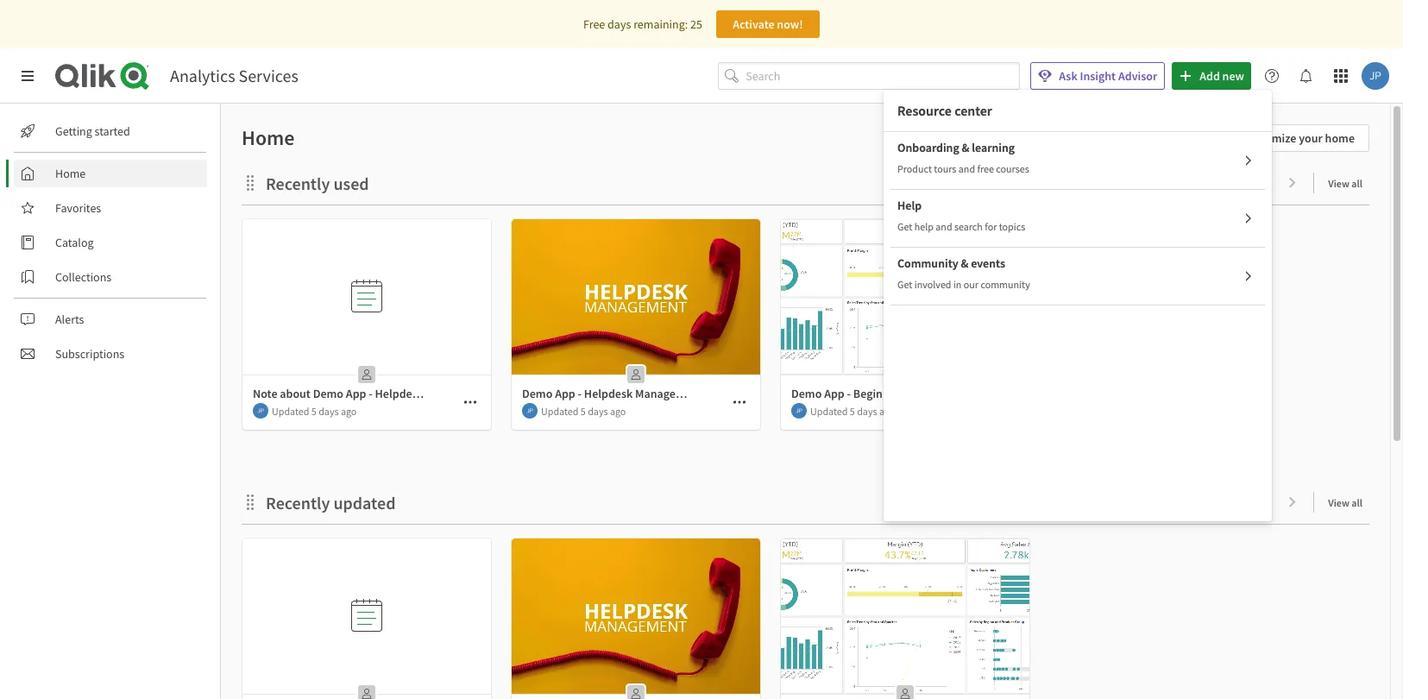 Task type: vqa. For each thing, say whether or not it's contained in the screenshot.


Task type: locate. For each thing, give the bounding box(es) containing it.
view
[[1329, 177, 1350, 190], [1329, 496, 1350, 509]]

2 updated 5 days ago from the left
[[541, 404, 626, 417]]

community
[[981, 278, 1030, 291]]

1 get from the top
[[898, 220, 913, 233]]

app
[[555, 386, 576, 401], [824, 386, 845, 401]]

0 horizontal spatial ago
[[341, 404, 357, 417]]

1 vertical spatial recently
[[266, 492, 330, 514]]

more actions image
[[464, 395, 477, 409], [733, 395, 747, 409]]

services
[[239, 65, 299, 86]]

0 vertical spatial recently
[[266, 173, 330, 194]]

now!
[[777, 16, 803, 32]]

favorites link
[[14, 194, 207, 222]]

0 vertical spatial &
[[962, 140, 970, 155]]

james peterson image
[[1362, 62, 1390, 90], [253, 403, 268, 419], [792, 403, 807, 419]]

0 vertical spatial and
[[959, 162, 975, 175]]

demo up james peterson icon
[[522, 386, 553, 401]]

involved
[[915, 278, 952, 291]]

2 demo from the left
[[792, 386, 822, 401]]

0 horizontal spatial updated 5 days ago
[[272, 404, 357, 417]]

25
[[691, 16, 703, 32]]

view all for recently used
[[1329, 177, 1363, 190]]

view all link for recently updated
[[1329, 491, 1370, 513]]

and
[[959, 162, 975, 175], [936, 220, 953, 233]]

view all link
[[1329, 172, 1370, 193], [1329, 491, 1370, 513]]

3 5 from the left
[[850, 404, 855, 417]]

view for recently updated
[[1329, 496, 1350, 509]]

remaining:
[[634, 16, 688, 32]]

home inside navigation pane element
[[55, 166, 86, 181]]

0 vertical spatial view all
[[1329, 177, 1363, 190]]

1 horizontal spatial more actions image
[[733, 395, 747, 409]]

1 horizontal spatial ago
[[610, 404, 626, 417]]

& inside onboarding & learning product tours and free courses
[[962, 140, 970, 155]]

add new
[[1200, 68, 1245, 84]]

2 more actions image from the left
[[733, 395, 747, 409]]

0 horizontal spatial -
[[578, 386, 582, 401]]

& inside community & events get involved in our community
[[961, 256, 969, 271]]

5 for demo app - helpdesk management
[[581, 404, 586, 417]]

days
[[608, 16, 631, 32], [319, 404, 339, 417], [588, 404, 608, 417], [857, 404, 877, 417]]

1 vertical spatial all
[[1352, 496, 1363, 509]]

recently right move collection icon
[[266, 173, 330, 194]]

free
[[584, 16, 605, 32]]

0 horizontal spatial demo
[[522, 386, 553, 401]]

and left free
[[959, 162, 975, 175]]

&
[[962, 140, 970, 155], [961, 256, 969, 271]]

2 updated from the left
[[541, 404, 579, 417]]

1 horizontal spatial james peterson image
[[792, 403, 807, 419]]

all for recently used
[[1352, 177, 1363, 190]]

demo left beginner's
[[792, 386, 822, 401]]

0 horizontal spatial app
[[555, 386, 576, 401]]

recently
[[266, 173, 330, 194], [266, 492, 330, 514]]

get left involved
[[898, 278, 913, 291]]

and right help
[[936, 220, 953, 233]]

- left 'helpdesk'
[[578, 386, 582, 401]]

demo app - helpdesk management
[[522, 386, 703, 401]]

analytics services element
[[170, 65, 299, 86]]

ago
[[341, 404, 357, 417], [610, 404, 626, 417], [880, 404, 895, 417]]

james peterson element
[[253, 403, 268, 419], [522, 403, 538, 419], [792, 403, 807, 419]]

get
[[898, 220, 913, 233], [898, 278, 913, 291]]

1 vertical spatial and
[[936, 220, 953, 233]]

and inside help get help and search for topics
[[936, 220, 953, 233]]

& for community
[[961, 256, 969, 271]]

1 horizontal spatial and
[[959, 162, 975, 175]]

2 view all link from the top
[[1329, 491, 1370, 513]]

1 vertical spatial view all link
[[1329, 491, 1370, 513]]

product
[[898, 162, 932, 175]]

demo for demo app - beginner's tutorial
[[792, 386, 822, 401]]

recently for recently used
[[266, 173, 330, 194]]

add
[[1200, 68, 1220, 84]]

1 vertical spatial view all
[[1329, 496, 1363, 509]]

0 vertical spatial view
[[1329, 177, 1350, 190]]

center
[[955, 102, 992, 119]]

2 app from the left
[[824, 386, 845, 401]]

app left beginner's
[[824, 386, 845, 401]]

& for onboarding
[[962, 140, 970, 155]]

0 horizontal spatial and
[[936, 220, 953, 233]]

2 get from the top
[[898, 278, 913, 291]]

0 vertical spatial view all link
[[1329, 172, 1370, 193]]

0 horizontal spatial updated
[[272, 404, 309, 417]]

home up favorites
[[55, 166, 86, 181]]

2 view from the top
[[1329, 496, 1350, 509]]

1 view all from the top
[[1329, 177, 1363, 190]]

2 5 from the left
[[581, 404, 586, 417]]

app left 'helpdesk'
[[555, 386, 576, 401]]

updated
[[272, 404, 309, 417], [541, 404, 579, 417], [811, 404, 848, 417]]

home
[[1325, 130, 1355, 146]]

demo
[[522, 386, 553, 401], [792, 386, 822, 401]]

2 - from the left
[[847, 386, 851, 401]]

1 more actions image from the left
[[464, 395, 477, 409]]

view all link for recently used
[[1329, 172, 1370, 193]]

home up move collection icon
[[242, 124, 295, 151]]

subscriptions
[[55, 346, 124, 362]]

home
[[242, 124, 295, 151], [55, 166, 86, 181]]

2 all from the top
[[1352, 496, 1363, 509]]

topics
[[999, 220, 1026, 233]]

0 horizontal spatial 5
[[311, 404, 317, 417]]

1 - from the left
[[578, 386, 582, 401]]

5 for demo app - beginner's tutorial
[[850, 404, 855, 417]]

all for recently updated
[[1352, 496, 1363, 509]]

tours
[[934, 162, 957, 175]]

used
[[334, 173, 369, 194]]

2 horizontal spatial 5
[[850, 404, 855, 417]]

close sidebar menu image
[[21, 69, 35, 83]]

recently right move collection image
[[266, 492, 330, 514]]

james peterson image for james peterson element in the updated 5 days ago link
[[253, 403, 268, 419]]

1 horizontal spatial james peterson element
[[522, 403, 538, 419]]

2 view all from the top
[[1329, 496, 1363, 509]]

view all
[[1329, 177, 1363, 190], [1329, 496, 1363, 509]]

2 horizontal spatial ago
[[880, 404, 895, 417]]

1 horizontal spatial -
[[847, 386, 851, 401]]

customize your home button
[[1211, 124, 1370, 152]]

updated 5 days ago
[[272, 404, 357, 417], [541, 404, 626, 417], [811, 404, 895, 417]]

5
[[311, 404, 317, 417], [581, 404, 586, 417], [850, 404, 855, 417]]

analytics services
[[170, 65, 299, 86]]

updated 5 days ago for demo app - helpdesk management
[[541, 404, 626, 417]]

& up our
[[961, 256, 969, 271]]

james peterson image for james peterson element for demo app - beginner's tutorial
[[792, 403, 807, 419]]

1 horizontal spatial home
[[242, 124, 295, 151]]

0 horizontal spatial james peterson image
[[253, 403, 268, 419]]

1 horizontal spatial 5
[[581, 404, 586, 417]]

new
[[1223, 68, 1245, 84]]

3 updated from the left
[[811, 404, 848, 417]]

more actions image inside updated 5 days ago link
[[464, 395, 477, 409]]

all
[[1352, 177, 1363, 190], [1352, 496, 1363, 509]]

get inside community & events get involved in our community
[[898, 278, 913, 291]]

-
[[578, 386, 582, 401], [847, 386, 851, 401]]

1 horizontal spatial demo
[[792, 386, 822, 401]]

1 horizontal spatial updated 5 days ago
[[541, 404, 626, 417]]

customize your home
[[1243, 130, 1355, 146]]

3 ago from the left
[[880, 404, 895, 417]]

1 vertical spatial view
[[1329, 496, 1350, 509]]

1 horizontal spatial app
[[824, 386, 845, 401]]

qlik sense app image
[[512, 219, 760, 375], [781, 219, 1030, 375], [512, 539, 760, 694], [781, 539, 1030, 694]]

updated for demo app - helpdesk management
[[541, 404, 579, 417]]

0 vertical spatial get
[[898, 220, 913, 233]]

1 updated 5 days ago from the left
[[272, 404, 357, 417]]

2 james peterson element from the left
[[522, 403, 538, 419]]

- left beginner's
[[847, 386, 851, 401]]

1 app from the left
[[555, 386, 576, 401]]

1 vertical spatial &
[[961, 256, 969, 271]]

0 horizontal spatial home
[[55, 166, 86, 181]]

beginner's
[[854, 386, 909, 401]]

0 horizontal spatial james peterson element
[[253, 403, 268, 419]]

2 horizontal spatial updated 5 days ago
[[811, 404, 895, 417]]

2 horizontal spatial updated
[[811, 404, 848, 417]]

3 updated 5 days ago from the left
[[811, 404, 895, 417]]

more actions image right management
[[733, 395, 747, 409]]

1 demo from the left
[[522, 386, 553, 401]]

1 james peterson element from the left
[[253, 403, 268, 419]]

2 ago from the left
[[610, 404, 626, 417]]

3 james peterson element from the left
[[792, 403, 807, 419]]

activate
[[733, 16, 775, 32]]

1 view from the top
[[1329, 177, 1350, 190]]

1 view all link from the top
[[1329, 172, 1370, 193]]

1 vertical spatial home
[[55, 166, 86, 181]]

get left help
[[898, 220, 913, 233]]

2 horizontal spatial james peterson element
[[792, 403, 807, 419]]

0 horizontal spatial more actions image
[[464, 395, 477, 409]]

updated 5 days ago for demo app - beginner's tutorial
[[811, 404, 895, 417]]

more actions image left james peterson icon
[[464, 395, 477, 409]]

personal element
[[353, 361, 381, 388], [622, 361, 650, 388], [353, 680, 381, 699], [622, 680, 650, 699], [892, 680, 919, 699]]

1 horizontal spatial updated
[[541, 404, 579, 417]]

1 all from the top
[[1352, 177, 1363, 190]]

& left 'learning'
[[962, 140, 970, 155]]

updated
[[334, 492, 396, 514]]

alerts
[[55, 312, 84, 327]]

0 vertical spatial all
[[1352, 177, 1363, 190]]

0 vertical spatial home
[[242, 124, 295, 151]]

1 vertical spatial get
[[898, 278, 913, 291]]



Task type: describe. For each thing, give the bounding box(es) containing it.
ask insight advisor button
[[1031, 62, 1165, 90]]

customize
[[1243, 130, 1297, 146]]

updated 5 days ago link
[[243, 219, 491, 431]]

help
[[898, 198, 922, 213]]

more actions image for james peterson icon
[[733, 395, 747, 409]]

recently updated
[[266, 492, 396, 514]]

free
[[978, 162, 994, 175]]

view all for recently updated
[[1329, 496, 1363, 509]]

community
[[898, 256, 959, 271]]

2 horizontal spatial james peterson image
[[1362, 62, 1390, 90]]

onboarding
[[898, 140, 960, 155]]

activate now! link
[[716, 10, 820, 38]]

get inside help get help and search for topics
[[898, 220, 913, 233]]

personal element inside updated 5 days ago link
[[353, 361, 381, 388]]

getting started
[[55, 123, 130, 139]]

recently updated link
[[266, 492, 403, 514]]

insight
[[1080, 68, 1116, 84]]

ask insight advisor
[[1059, 68, 1158, 84]]

ago for demo app - beginner's tutorial
[[880, 404, 895, 417]]

for
[[985, 220, 997, 233]]

home main content
[[214, 104, 1404, 699]]

helpdesk
[[584, 386, 633, 401]]

help get help and search for topics
[[898, 198, 1026, 233]]

advisor
[[1119, 68, 1158, 84]]

alerts link
[[14, 306, 207, 333]]

courses
[[996, 162, 1030, 175]]

1 updated from the left
[[272, 404, 309, 417]]

more actions image for james peterson element in the updated 5 days ago link's james peterson image
[[464, 395, 477, 409]]

1 5 from the left
[[311, 404, 317, 417]]

demo app - beginner's tutorial
[[792, 386, 950, 401]]

recently used
[[266, 173, 369, 194]]

analytics
[[170, 65, 235, 86]]

tutorial
[[911, 386, 950, 401]]

collections
[[55, 269, 112, 285]]

james peterson image
[[522, 403, 538, 419]]

events
[[971, 256, 1006, 271]]

1 ago from the left
[[341, 404, 357, 417]]

search
[[955, 220, 983, 233]]

ago for demo app - helpdesk management
[[610, 404, 626, 417]]

recently used link
[[266, 173, 376, 194]]

ask
[[1059, 68, 1078, 84]]

started
[[95, 123, 130, 139]]

your
[[1299, 130, 1323, 146]]

- for beginner's
[[847, 386, 851, 401]]

demo for demo app - helpdesk management
[[522, 386, 553, 401]]

activate now!
[[733, 16, 803, 32]]

james peterson element inside updated 5 days ago link
[[253, 403, 268, 419]]

favorites
[[55, 200, 101, 216]]

management
[[635, 386, 703, 401]]

james peterson element for demo app - helpdesk management
[[522, 403, 538, 419]]

free days remaining: 25
[[584, 16, 703, 32]]

getting started link
[[14, 117, 207, 145]]

resource
[[898, 102, 952, 119]]

recently for recently updated
[[266, 492, 330, 514]]

and inside onboarding & learning product tours and free courses
[[959, 162, 975, 175]]

Search text field
[[746, 62, 1021, 90]]

our
[[964, 278, 979, 291]]

catalog link
[[14, 229, 207, 256]]

subscriptions link
[[14, 340, 207, 368]]

onboarding & learning product tours and free courses
[[898, 140, 1030, 175]]

searchbar element
[[718, 62, 1021, 90]]

collections link
[[14, 263, 207, 291]]

learning
[[972, 140, 1015, 155]]

resource center
[[898, 102, 992, 119]]

- for helpdesk
[[578, 386, 582, 401]]

home link
[[14, 160, 207, 187]]

community & events get involved in our community
[[898, 256, 1030, 291]]

view for recently used
[[1329, 177, 1350, 190]]

add new button
[[1172, 62, 1252, 90]]

move collection image
[[242, 493, 259, 511]]

navigation pane element
[[0, 110, 220, 375]]

catalog
[[55, 235, 94, 250]]

move collection image
[[242, 174, 259, 191]]

james peterson element for demo app - beginner's tutorial
[[792, 403, 807, 419]]

help
[[915, 220, 934, 233]]

getting
[[55, 123, 92, 139]]

updated for demo app - beginner's tutorial
[[811, 404, 848, 417]]

home inside main content
[[242, 124, 295, 151]]

in
[[954, 278, 962, 291]]

app for helpdesk
[[555, 386, 576, 401]]

app for beginner's
[[824, 386, 845, 401]]



